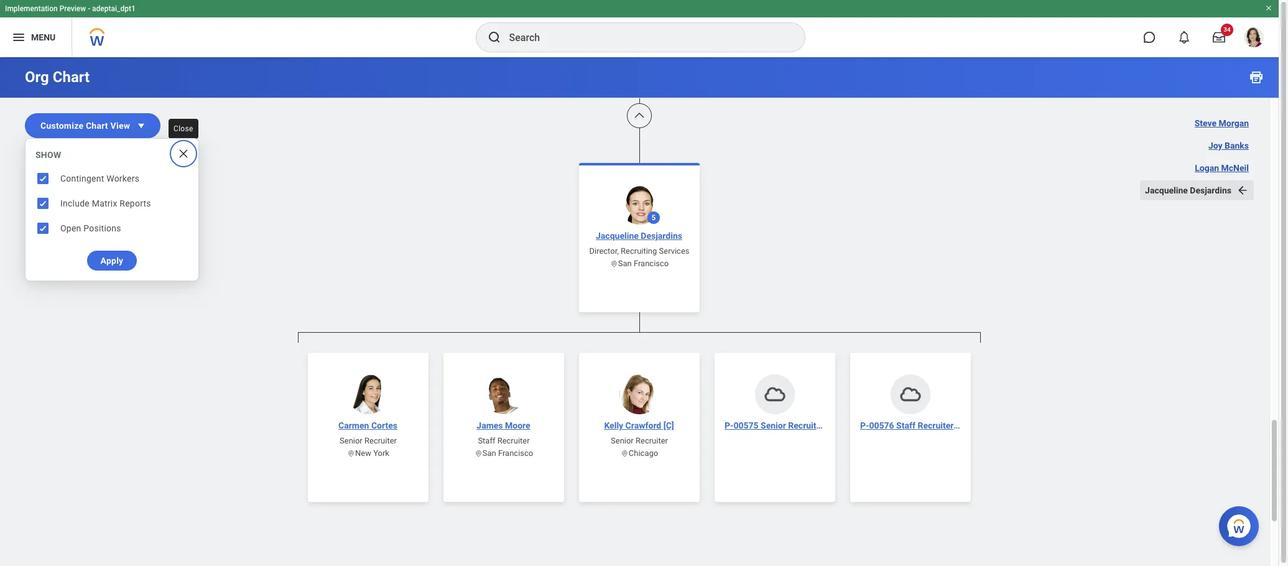 Task type: vqa. For each thing, say whether or not it's contained in the screenshot.
Workers
yes



Task type: locate. For each thing, give the bounding box(es) containing it.
location image for kelly
[[621, 450, 629, 458]]

location image down kelly
[[621, 450, 629, 458]]

carmen
[[339, 421, 369, 431]]

1 horizontal spatial francisco
[[634, 259, 669, 268]]

0 vertical spatial desjardins
[[1191, 185, 1232, 195]]

senior
[[761, 421, 786, 431], [340, 436, 363, 446], [611, 436, 634, 446]]

1 vertical spatial desjardins
[[641, 231, 683, 241]]

francisco down director, recruiting services
[[634, 259, 669, 268]]

location image down carmen in the left of the page
[[347, 450, 355, 458]]

chart left view
[[86, 121, 108, 131]]

include matrix reports
[[60, 198, 151, 208]]

jacqueline inside button
[[1146, 185, 1188, 195]]

senior for carmen cortes
[[340, 436, 363, 446]]

recruiter down moore
[[498, 436, 530, 446]]

recruiter up chicago
[[636, 436, 668, 446]]

justify image
[[11, 30, 26, 45]]

contingent
[[60, 174, 104, 184]]

1 horizontal spatial senior
[[611, 436, 634, 446]]

senior down kelly
[[611, 436, 634, 446]]

jacqueline desjardins down logan
[[1146, 185, 1232, 195]]

desjardins
[[1191, 185, 1232, 195], [641, 231, 683, 241]]

1 horizontal spatial (unfilled)
[[956, 421, 993, 431]]

francisco
[[634, 259, 669, 268], [498, 449, 533, 458]]

0 horizontal spatial francisco
[[498, 449, 533, 458]]

1 horizontal spatial location image
[[610, 260, 618, 268]]

x image
[[177, 147, 190, 160]]

p-00576 staff recruiter (unfilled) link
[[856, 419, 993, 432]]

recruiting
[[621, 246, 657, 256]]

joy
[[1209, 141, 1223, 151]]

1 horizontal spatial jacqueline desjardins
[[1146, 185, 1232, 195]]

recruiter right 00575
[[789, 421, 825, 431]]

inbox large image
[[1213, 31, 1226, 44]]

(unfilled)
[[827, 421, 863, 431], [956, 421, 993, 431]]

0 horizontal spatial p-
[[725, 421, 734, 431]]

p-
[[725, 421, 734, 431], [861, 421, 870, 431]]

0 vertical spatial chart
[[53, 68, 90, 86]]

chart for org
[[53, 68, 90, 86]]

location image
[[610, 260, 618, 268], [347, 450, 355, 458], [621, 450, 629, 458]]

1 vertical spatial san francisco
[[483, 449, 533, 458]]

logan
[[1195, 163, 1220, 173]]

arrow left image
[[1237, 184, 1249, 197]]

desjardins inside button
[[1191, 185, 1232, 195]]

print org chart image
[[1249, 70, 1264, 85]]

search image
[[487, 30, 502, 45]]

chart for customize
[[86, 121, 108, 131]]

san francisco down staff recruiter
[[483, 449, 533, 458]]

staff right 00576
[[897, 421, 916, 431]]

p-00575 senior recruiter (unfilled)
[[725, 421, 863, 431]]

morgan
[[1219, 118, 1249, 128]]

1 p- from the left
[[725, 421, 734, 431]]

san inside jacqueline desjardins, jacqueline desjardins, 5 direct reports element
[[483, 449, 496, 458]]

steve morgan
[[1195, 118, 1249, 128]]

senior recruiter for crawford
[[611, 436, 668, 446]]

recruiter for kelly crawford [c]
[[636, 436, 668, 446]]

jacqueline desjardins up recruiting
[[596, 231, 683, 241]]

san francisco for desjardins
[[618, 259, 669, 268]]

chart
[[53, 68, 90, 86], [86, 121, 108, 131]]

staff up location image at the bottom left of page
[[478, 436, 496, 446]]

org chart main content
[[0, 0, 1279, 566]]

open
[[60, 223, 81, 233]]

0 vertical spatial jacqueline
[[1146, 185, 1188, 195]]

chart right "org"
[[53, 68, 90, 86]]

0 vertical spatial san
[[618, 259, 632, 268]]

senior down carmen in the left of the page
[[340, 436, 363, 446]]

1 horizontal spatial san
[[618, 259, 632, 268]]

1 vertical spatial staff
[[478, 436, 496, 446]]

preview
[[60, 4, 86, 13]]

carmen cortes
[[339, 421, 398, 431]]

francisco for desjardins
[[634, 259, 669, 268]]

1 horizontal spatial desjardins
[[1191, 185, 1232, 195]]

francisco inside jacqueline desjardins, jacqueline desjardins, 5 direct reports element
[[498, 449, 533, 458]]

services
[[659, 246, 690, 256]]

director, recruiting services
[[590, 246, 690, 256]]

2 senior recruiter from the left
[[611, 436, 668, 446]]

senior recruiter
[[340, 436, 397, 446], [611, 436, 668, 446]]

1 vertical spatial jacqueline
[[596, 231, 639, 241]]

san for james
[[483, 449, 496, 458]]

menu button
[[0, 17, 72, 57]]

staff
[[897, 421, 916, 431], [478, 436, 496, 446]]

1 horizontal spatial staff
[[897, 421, 916, 431]]

0 horizontal spatial staff
[[478, 436, 496, 446]]

recruiter right 00576
[[918, 421, 954, 431]]

recruiter
[[789, 421, 825, 431], [918, 421, 954, 431], [365, 436, 397, 446], [498, 436, 530, 446], [636, 436, 668, 446]]

1 horizontal spatial p-
[[861, 421, 870, 431]]

0 vertical spatial francisco
[[634, 259, 669, 268]]

1 horizontal spatial san francisco
[[618, 259, 669, 268]]

san
[[618, 259, 632, 268], [483, 449, 496, 458]]

location image down the director, on the left top of the page
[[610, 260, 618, 268]]

p-00576 staff recruiter (unfilled)
[[861, 421, 993, 431]]

york
[[373, 449, 389, 458]]

desjardins down 5
[[641, 231, 683, 241]]

1 vertical spatial francisco
[[498, 449, 533, 458]]

1 vertical spatial chart
[[86, 121, 108, 131]]

2 p- from the left
[[861, 421, 870, 431]]

1 vertical spatial san
[[483, 449, 496, 458]]

0 vertical spatial jacqueline desjardins
[[1146, 185, 1232, 195]]

p- for 00576
[[861, 421, 870, 431]]

director,
[[590, 246, 619, 256]]

new
[[355, 449, 371, 458]]

2 horizontal spatial location image
[[621, 450, 629, 458]]

1 (unfilled) from the left
[[827, 421, 863, 431]]

-
[[88, 4, 90, 13]]

jacqueline
[[1146, 185, 1188, 195], [596, 231, 639, 241]]

close environment banner image
[[1266, 4, 1273, 12]]

san down staff recruiter
[[483, 449, 496, 458]]

chart inside button
[[86, 121, 108, 131]]

francisco down staff recruiter
[[498, 449, 533, 458]]

moore
[[505, 421, 531, 431]]

recruiter up york
[[365, 436, 397, 446]]

00575
[[734, 421, 759, 431]]

staff recruiter
[[478, 436, 530, 446]]

senior right 00575
[[761, 421, 786, 431]]

mcneil
[[1222, 163, 1249, 173]]

desjardins down logan
[[1191, 185, 1232, 195]]

1 horizontal spatial senior recruiter
[[611, 436, 668, 446]]

0 horizontal spatial location image
[[347, 450, 355, 458]]

0 horizontal spatial san
[[483, 449, 496, 458]]

jacqueline desjardins
[[1146, 185, 1232, 195], [596, 231, 683, 241]]

senior recruiter up "new york"
[[340, 436, 397, 446]]

san down recruiting
[[618, 259, 632, 268]]

menu banner
[[0, 0, 1279, 57]]

2 (unfilled) from the left
[[956, 421, 993, 431]]

jacqueline desjardins, jacqueline desjardins, 5 direct reports element
[[298, 343, 993, 566]]

open positions
[[60, 223, 121, 233]]

senior recruiter up chicago
[[611, 436, 668, 446]]

san francisco down director, recruiting services
[[618, 259, 669, 268]]

5
[[652, 213, 656, 222]]

0 horizontal spatial jacqueline
[[596, 231, 639, 241]]

adeptai_dpt1
[[92, 4, 136, 13]]

0 horizontal spatial san francisco
[[483, 449, 533, 458]]

location image for carmen
[[347, 450, 355, 458]]

san francisco inside jacqueline desjardins, jacqueline desjardins, 5 direct reports element
[[483, 449, 533, 458]]

0 horizontal spatial desjardins
[[641, 231, 683, 241]]

san francisco for moore
[[483, 449, 533, 458]]

location image
[[475, 450, 483, 458]]

0 horizontal spatial senior
[[340, 436, 363, 446]]

san francisco
[[618, 259, 669, 268], [483, 449, 533, 458]]

0 horizontal spatial (unfilled)
[[827, 421, 863, 431]]

1 senior recruiter from the left
[[340, 436, 397, 446]]

0 horizontal spatial jacqueline desjardins
[[596, 231, 683, 241]]

0 vertical spatial san francisco
[[618, 259, 669, 268]]

1 horizontal spatial jacqueline
[[1146, 185, 1188, 195]]

0 horizontal spatial senior recruiter
[[340, 436, 397, 446]]



Task type: describe. For each thing, give the bounding box(es) containing it.
workers
[[107, 174, 139, 184]]

Search Workday  search field
[[509, 24, 779, 51]]

(unfilled) for p-00575 senior recruiter (unfilled)
[[827, 421, 863, 431]]

apply button
[[87, 251, 137, 271]]

p-00575 senior recruiter (unfilled) link
[[720, 419, 863, 432]]

joy banks
[[1209, 141, 1249, 151]]

show
[[35, 150, 61, 160]]

location image for jacqueline
[[610, 260, 618, 268]]

notifications large image
[[1178, 31, 1191, 44]]

(unfilled) for p-00576 staff recruiter (unfilled)
[[956, 421, 993, 431]]

2 horizontal spatial senior
[[761, 421, 786, 431]]

implementation
[[5, 4, 58, 13]]

chicago
[[629, 449, 658, 458]]

senior recruiter for cortes
[[340, 436, 397, 446]]

implementation preview -   adeptai_dpt1
[[5, 4, 136, 13]]

00576
[[870, 421, 895, 431]]

cortes
[[371, 421, 398, 431]]

jacqueline desjardins link
[[591, 230, 688, 242]]

kelly crawford [c]
[[604, 421, 674, 431]]

kelly crawford [c] link
[[599, 419, 679, 432]]

org
[[25, 68, 49, 86]]

include
[[60, 198, 90, 208]]

apply
[[101, 256, 123, 266]]

crawford
[[626, 421, 662, 431]]

close
[[174, 124, 193, 133]]

recruiter for james moore
[[498, 436, 530, 446]]

james
[[477, 421, 503, 431]]

1 vertical spatial jacqueline desjardins
[[596, 231, 683, 241]]

p- for 00575
[[725, 421, 734, 431]]

recruiter for carmen cortes
[[365, 436, 397, 446]]

profile logan mcneil image
[[1244, 27, 1264, 50]]

customize chart view dialog
[[25, 138, 199, 281]]

senior for kelly crawford [c]
[[611, 436, 634, 446]]

34
[[1224, 26, 1231, 33]]

[c]
[[664, 421, 674, 431]]

logan mcneil button
[[1190, 158, 1254, 178]]

logan mcneil
[[1195, 163, 1249, 173]]

chevron up image
[[633, 110, 646, 122]]

jacqueline desjardins inside button
[[1146, 185, 1232, 195]]

james moore
[[477, 421, 531, 431]]

reports
[[120, 198, 151, 208]]

0 vertical spatial staff
[[897, 421, 916, 431]]

james moore link
[[472, 419, 536, 432]]

steve
[[1195, 118, 1217, 128]]

view
[[110, 121, 130, 131]]

34 button
[[1206, 24, 1234, 51]]

menu
[[31, 32, 56, 42]]

contingent workers
[[60, 174, 139, 184]]

matrix
[[92, 198, 117, 208]]

customize
[[40, 121, 84, 131]]

san for jacqueline
[[618, 259, 632, 268]]

carmen cortes link
[[334, 419, 403, 432]]

customize chart view
[[40, 121, 130, 131]]

jacqueline desjardins button
[[1141, 180, 1254, 200]]

caret down image
[[135, 119, 148, 132]]

close tooltip
[[166, 116, 201, 141]]

new york
[[355, 449, 389, 458]]

positions
[[84, 223, 121, 233]]

kelly
[[604, 421, 624, 431]]

customize chart view button
[[25, 113, 161, 138]]

joy banks button
[[1204, 136, 1254, 156]]

org chart
[[25, 68, 90, 86]]

steve morgan button
[[1190, 113, 1254, 133]]

francisco for moore
[[498, 449, 533, 458]]

banks
[[1225, 141, 1249, 151]]



